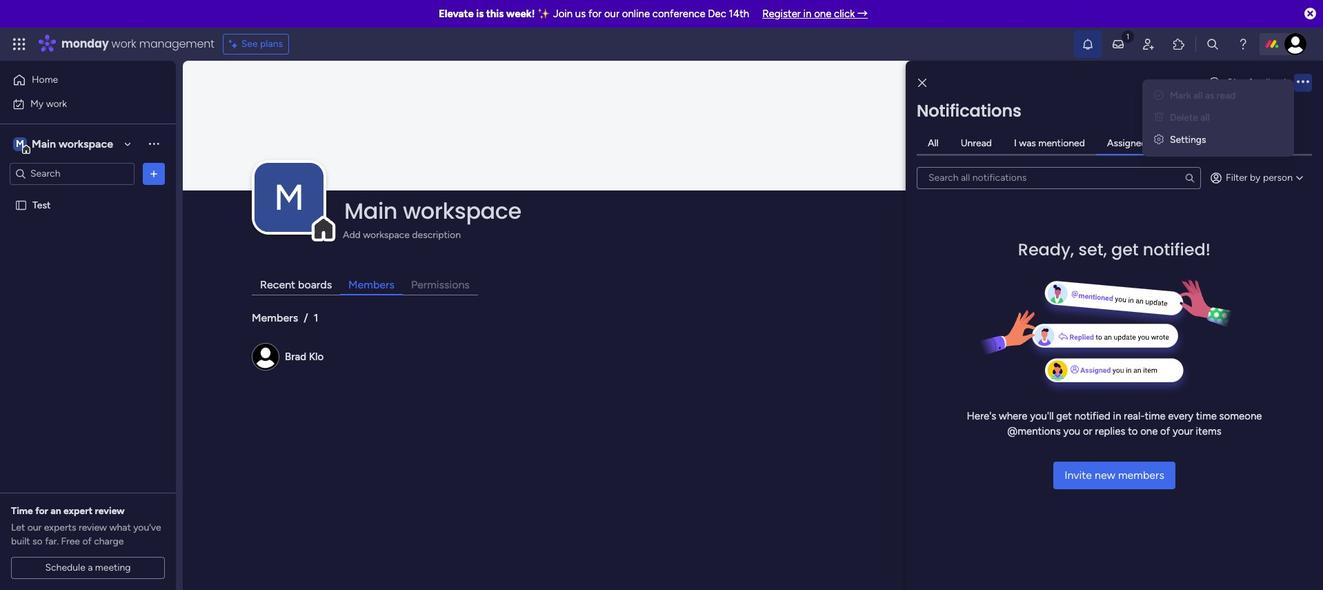 Task type: vqa. For each thing, say whether or not it's contained in the screenshot.
Members for Members / 1
yes



Task type: locate. For each thing, give the bounding box(es) containing it.
i
[[1015, 137, 1017, 149]]

to down real-
[[1129, 425, 1138, 438]]

1 vertical spatial all
[[1201, 112, 1210, 124]]

my work button
[[8, 93, 148, 115]]

mark all as read
[[1171, 90, 1237, 101]]

@mentions
[[1008, 425, 1061, 438]]

all right delete
[[1201, 112, 1210, 124]]

mentioned
[[1039, 137, 1086, 149]]

plans
[[260, 38, 283, 50]]

items
[[1197, 425, 1222, 438]]

m button
[[255, 163, 324, 232]]

0 vertical spatial workspace image
[[13, 136, 27, 152]]

1 vertical spatial in
[[1114, 410, 1122, 422]]

0 horizontal spatial get
[[1057, 410, 1073, 422]]

0 vertical spatial get
[[1112, 238, 1139, 261]]

schedule a meeting button
[[11, 557, 165, 579]]

here's where you'll get notified in real-time every time someone @mentions you or replies to one of your items
[[967, 410, 1263, 438]]

0 vertical spatial to
[[1150, 137, 1159, 149]]

workspace for main workspace
[[59, 137, 113, 150]]

m for the workspace image within workspace selection element
[[16, 138, 24, 149]]

workspace options image
[[147, 137, 161, 151]]

filter by person button
[[1204, 167, 1313, 189]]

of
[[1161, 425, 1171, 438], [82, 536, 92, 547]]

Search all notifications search field
[[917, 167, 1202, 189]]

of left your
[[1161, 425, 1171, 438]]

1 vertical spatial work
[[46, 98, 67, 109]]

m inside workspace selection element
[[16, 138, 24, 149]]

0 horizontal spatial workspace image
[[13, 136, 27, 152]]

add
[[343, 229, 361, 241]]

main up add in the left top of the page
[[344, 195, 398, 226]]

0 horizontal spatial in
[[804, 8, 812, 20]]

workspace inside workspace selection element
[[59, 137, 113, 150]]

assigned to me
[[1108, 137, 1175, 149]]

main inside workspace selection element
[[32, 137, 56, 150]]

one left click
[[815, 8, 832, 20]]

0 horizontal spatial one
[[815, 8, 832, 20]]

0 horizontal spatial work
[[46, 98, 67, 109]]

1 horizontal spatial members
[[349, 278, 395, 291]]

1 horizontal spatial m
[[274, 176, 304, 219]]

1 time from the left
[[1145, 410, 1166, 422]]

1 vertical spatial of
[[82, 536, 92, 547]]

0 vertical spatial members
[[349, 278, 395, 291]]

1 vertical spatial workspace
[[403, 195, 522, 226]]

main
[[32, 137, 56, 150], [344, 195, 398, 226]]

0 horizontal spatial for
[[35, 505, 48, 517]]

1 horizontal spatial our
[[605, 8, 620, 20]]

our inside time for an expert review let our experts review what you've built so far. free of charge
[[27, 522, 42, 534]]

click
[[835, 8, 855, 20]]

1 vertical spatial to
[[1129, 425, 1138, 438]]

for left an on the left of the page
[[35, 505, 48, 517]]

0 horizontal spatial members
[[252, 311, 298, 324]]

0 vertical spatial main
[[32, 137, 56, 150]]

work for monday
[[112, 36, 136, 52]]

0 horizontal spatial of
[[82, 536, 92, 547]]

0 horizontal spatial m
[[16, 138, 24, 149]]

one
[[815, 8, 832, 20], [1141, 425, 1158, 438]]

1 horizontal spatial one
[[1141, 425, 1158, 438]]

time
[[1145, 410, 1166, 422], [1197, 410, 1217, 422]]

all inside menu item
[[1201, 112, 1210, 124]]

main inside main workspace add workspace description
[[344, 195, 398, 226]]

one down real-
[[1141, 425, 1158, 438]]

workspace up "description"
[[403, 195, 522, 226]]

register
[[763, 8, 801, 20]]

1 horizontal spatial of
[[1161, 425, 1171, 438]]

1 vertical spatial main
[[344, 195, 398, 226]]

members
[[349, 278, 395, 291], [252, 311, 298, 324]]

1 horizontal spatial for
[[589, 8, 602, 20]]

in right register
[[804, 8, 812, 20]]

1 vertical spatial for
[[35, 505, 48, 517]]

monday work management
[[61, 36, 214, 52]]

14th
[[729, 8, 750, 20]]

elevate
[[439, 8, 474, 20]]

1 vertical spatial get
[[1057, 410, 1073, 422]]

for right us
[[589, 8, 602, 20]]

management
[[139, 36, 214, 52]]

invite new members button
[[1054, 461, 1176, 489]]

dapulse admin menu image
[[1155, 134, 1164, 146]]

0 horizontal spatial time
[[1145, 410, 1166, 422]]

time up items in the right bottom of the page
[[1197, 410, 1217, 422]]

1 vertical spatial m
[[274, 176, 304, 219]]

main workspace add workspace description
[[343, 195, 522, 241]]

work right monday
[[112, 36, 136, 52]]

main down my work
[[32, 137, 56, 150]]

review up the what
[[95, 505, 125, 517]]

invite
[[1065, 468, 1093, 481]]

1 vertical spatial one
[[1141, 425, 1158, 438]]

workspace image
[[13, 136, 27, 152], [255, 163, 324, 232]]

1 vertical spatial workspace image
[[255, 163, 324, 232]]

public board image
[[14, 198, 28, 212]]

0 vertical spatial of
[[1161, 425, 1171, 438]]

you
[[1064, 425, 1081, 438]]

0 vertical spatial all
[[1194, 90, 1203, 101]]

give feedback
[[1227, 77, 1289, 88]]

m for bottom the workspace image
[[274, 176, 304, 219]]

what
[[109, 522, 131, 534]]

→
[[858, 8, 868, 20]]

read
[[1217, 90, 1237, 101]]

set,
[[1079, 238, 1108, 261]]

/
[[304, 311, 308, 324]]

1 horizontal spatial work
[[112, 36, 136, 52]]

get up you
[[1057, 410, 1073, 422]]

test
[[32, 199, 51, 211]]

0 horizontal spatial our
[[27, 522, 42, 534]]

0 vertical spatial one
[[815, 8, 832, 20]]

dialog
[[906, 61, 1324, 590]]

review up charge
[[79, 522, 107, 534]]

1 vertical spatial our
[[27, 522, 42, 534]]

elevate is this week! ✨ join us for our online conference dec 14th
[[439, 8, 750, 20]]

0 vertical spatial workspace
[[59, 137, 113, 150]]

members left / on the bottom of page
[[252, 311, 298, 324]]

0 vertical spatial work
[[112, 36, 136, 52]]

one inside here's where you'll get notified in real-time every time someone @mentions you or replies to one of your items
[[1141, 425, 1158, 438]]

in
[[804, 8, 812, 20], [1114, 410, 1122, 422]]

1
[[314, 311, 318, 324]]

for
[[589, 8, 602, 20], [35, 505, 48, 517]]

where
[[999, 410, 1028, 422]]

test list box
[[0, 190, 176, 403]]

1 horizontal spatial workspace image
[[255, 163, 324, 232]]

this
[[486, 8, 504, 20]]

workspace up 'search in workspace' field
[[59, 137, 113, 150]]

new
[[1095, 468, 1116, 481]]

✨
[[538, 8, 551, 20]]

work
[[112, 36, 136, 52], [46, 98, 67, 109]]

m inside dropdown button
[[274, 176, 304, 219]]

all left as
[[1194, 90, 1203, 101]]

1 horizontal spatial in
[[1114, 410, 1122, 422]]

members down add in the left top of the page
[[349, 278, 395, 291]]

for inside time for an expert review let our experts review what you've built so far. free of charge
[[35, 505, 48, 517]]

to left me
[[1150, 137, 1159, 149]]

our left online in the left of the page
[[605, 8, 620, 20]]

workspace
[[59, 137, 113, 150], [403, 195, 522, 226], [363, 229, 410, 241]]

get
[[1112, 238, 1139, 261], [1057, 410, 1073, 422]]

0 horizontal spatial main
[[32, 137, 56, 150]]

option
[[0, 193, 176, 195]]

review
[[95, 505, 125, 517], [79, 522, 107, 534]]

1 horizontal spatial time
[[1197, 410, 1217, 422]]

search everything image
[[1206, 37, 1220, 51]]

time left every on the bottom right of the page
[[1145, 410, 1166, 422]]

by
[[1251, 172, 1261, 183]]

in up replies
[[1114, 410, 1122, 422]]

assigned
[[1108, 137, 1148, 149]]

workspace for main workspace add workspace description
[[403, 195, 522, 226]]

0 vertical spatial m
[[16, 138, 24, 149]]

time
[[11, 505, 33, 517]]

notified
[[1075, 410, 1111, 422]]

work inside button
[[46, 98, 67, 109]]

all inside menu item
[[1194, 90, 1203, 101]]

1 vertical spatial members
[[252, 311, 298, 324]]

filter
[[1227, 172, 1248, 183]]

apps image
[[1173, 37, 1186, 51]]

notifications
[[917, 99, 1022, 122]]

our up the so
[[27, 522, 42, 534]]

get right set, at right top
[[1112, 238, 1139, 261]]

brad
[[285, 351, 306, 363]]

1 horizontal spatial main
[[344, 195, 398, 226]]

0 horizontal spatial to
[[1129, 425, 1138, 438]]

of right free
[[82, 536, 92, 547]]

workspace right add in the left top of the page
[[363, 229, 410, 241]]

give feedback button
[[1202, 72, 1295, 94]]

get inside here's where you'll get notified in real-time every time someone @mentions you or replies to one of your items
[[1057, 410, 1073, 422]]

m
[[16, 138, 24, 149], [274, 176, 304, 219]]

None search field
[[917, 167, 1202, 189]]

invite members image
[[1142, 37, 1156, 51]]

work right my
[[46, 98, 67, 109]]



Task type: describe. For each thing, give the bounding box(es) containing it.
your
[[1173, 425, 1194, 438]]

unread
[[961, 137, 993, 149]]

monday
[[61, 36, 109, 52]]

home
[[32, 74, 58, 86]]

workspace image inside workspace selection element
[[13, 136, 27, 152]]

ready,
[[1019, 238, 1075, 261]]

mark all as read menu item
[[1154, 88, 1284, 104]]

dialog containing notifications
[[906, 61, 1324, 590]]

here's
[[967, 410, 997, 422]]

main for main workspace add workspace description
[[344, 195, 398, 226]]

0 vertical spatial review
[[95, 505, 125, 517]]

time for an expert review let our experts review what you've built so far. free of charge
[[11, 505, 161, 547]]

dec
[[708, 8, 727, 20]]

options image
[[1298, 78, 1310, 88]]

members for members / 1
[[252, 311, 298, 324]]

you'll
[[1031, 410, 1054, 422]]

brad klo image
[[1285, 33, 1307, 55]]

0 vertical spatial our
[[605, 8, 620, 20]]

boards
[[298, 278, 332, 291]]

1 horizontal spatial to
[[1150, 137, 1159, 149]]

my
[[30, 98, 44, 109]]

filter by person
[[1227, 172, 1293, 183]]

expert
[[63, 505, 93, 517]]

workspace selection element
[[13, 136, 115, 154]]

0 vertical spatial for
[[589, 8, 602, 20]]

help image
[[1237, 37, 1251, 51]]

work for my
[[46, 98, 67, 109]]

online
[[622, 8, 650, 20]]

delete all menu item
[[1154, 110, 1284, 126]]

v2 delete line image
[[1155, 112, 1164, 124]]

see plans
[[241, 38, 283, 50]]

Search in workspace field
[[29, 166, 115, 182]]

0 vertical spatial in
[[804, 8, 812, 20]]

2 time from the left
[[1197, 410, 1217, 422]]

1 vertical spatial review
[[79, 522, 107, 534]]

register in one click →
[[763, 8, 868, 20]]

select product image
[[12, 37, 26, 51]]

person
[[1264, 172, 1293, 183]]

options image
[[147, 167, 161, 180]]

of inside here's where you'll get notified in real-time every time someone @mentions you or replies to one of your items
[[1161, 425, 1171, 438]]

week!
[[507, 8, 535, 20]]

all for mark
[[1194, 90, 1203, 101]]

real-
[[1124, 410, 1145, 422]]

meeting
[[95, 562, 131, 574]]

so
[[32, 536, 43, 547]]

charge
[[94, 536, 124, 547]]

free
[[61, 536, 80, 547]]

notified!
[[1144, 238, 1211, 261]]

give
[[1227, 77, 1247, 88]]

us
[[576, 8, 586, 20]]

home button
[[8, 69, 148, 91]]

description
[[412, 229, 461, 241]]

members / 1
[[252, 311, 318, 324]]

invite new members
[[1065, 468, 1165, 481]]

schedule
[[45, 562, 85, 574]]

all for delete
[[1201, 112, 1210, 124]]

search image
[[1185, 172, 1196, 183]]

Main workspace field
[[341, 195, 1268, 226]]

members for members
[[349, 278, 395, 291]]

recent boards
[[260, 278, 332, 291]]

built
[[11, 536, 30, 547]]

to inside here's where you'll get notified in real-time every time someone @mentions you or replies to one of your items
[[1129, 425, 1138, 438]]

notifications image
[[1082, 37, 1095, 51]]

replies
[[1096, 425, 1126, 438]]

i was mentioned
[[1015, 137, 1086, 149]]

join
[[553, 8, 573, 20]]

mark
[[1171, 90, 1192, 101]]

members
[[1119, 468, 1165, 481]]

was
[[1020, 137, 1037, 149]]

1 horizontal spatial get
[[1112, 238, 1139, 261]]

inbox image
[[1112, 37, 1126, 51]]

of inside time for an expert review let our experts review what you've built so far. free of charge
[[82, 536, 92, 547]]

brad klo
[[285, 351, 324, 363]]

is
[[476, 8, 484, 20]]

1 image
[[1122, 28, 1135, 44]]

feedback
[[1249, 77, 1289, 88]]

in inside here's where you'll get notified in real-time every time someone @mentions you or replies to one of your items
[[1114, 410, 1122, 422]]

schedule a meeting
[[45, 562, 131, 574]]

a
[[88, 562, 93, 574]]

main for main workspace
[[32, 137, 56, 150]]

me
[[1162, 137, 1175, 149]]

as
[[1206, 90, 1215, 101]]

or
[[1084, 425, 1093, 438]]

an
[[51, 505, 61, 517]]

register in one click → link
[[763, 8, 868, 20]]

delete
[[1171, 112, 1199, 124]]

recent
[[260, 278, 295, 291]]

far.
[[45, 536, 59, 547]]

see
[[241, 38, 258, 50]]

experts
[[44, 522, 76, 534]]

klo
[[309, 351, 324, 363]]

2 vertical spatial workspace
[[363, 229, 410, 241]]

brad klo link
[[285, 351, 324, 363]]

someone
[[1220, 410, 1263, 422]]

v2 mark as read image
[[1155, 90, 1164, 101]]

let
[[11, 522, 25, 534]]

main workspace
[[32, 137, 113, 150]]

conference
[[653, 8, 706, 20]]

my work
[[30, 98, 67, 109]]

permissions
[[411, 278, 470, 291]]

all
[[928, 137, 939, 149]]

every
[[1169, 410, 1194, 422]]

see plans button
[[223, 34, 289, 55]]

you've
[[133, 522, 161, 534]]

ready, set, get notified!
[[1019, 238, 1211, 261]]

settings
[[1171, 134, 1207, 146]]



